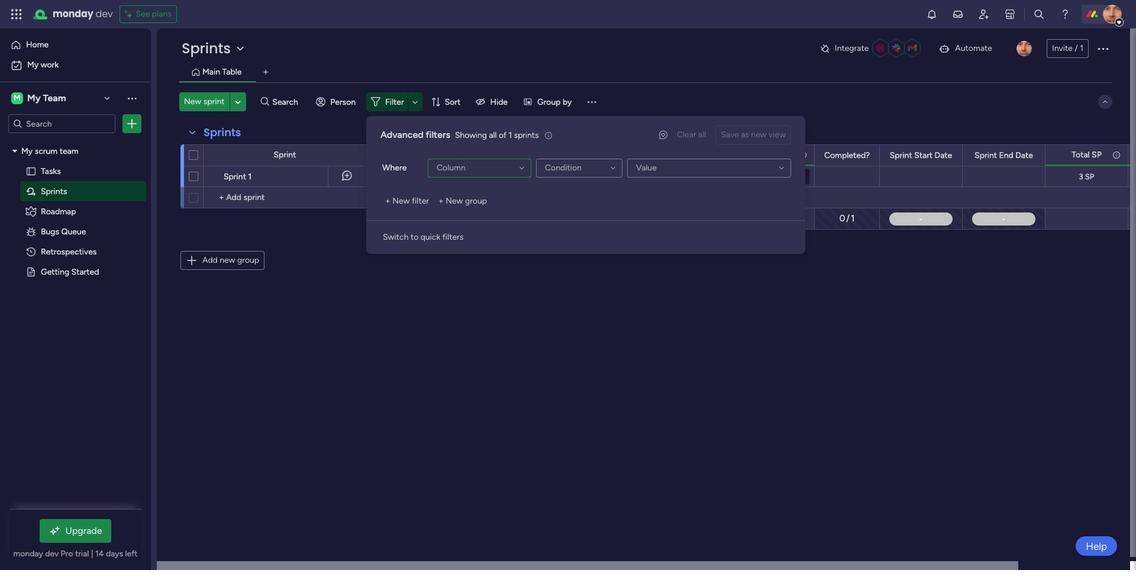 Task type: vqa. For each thing, say whether or not it's contained in the screenshot.
Public board icon
yes



Task type: locate. For each thing, give the bounding box(es) containing it.
automate button
[[934, 39, 997, 58]]

notifications image
[[926, 8, 938, 20]]

Sprint End Date field
[[972, 149, 1036, 162]]

sprints
[[182, 38, 231, 58], [204, 125, 241, 140], [41, 186, 67, 196]]

task 1
[[739, 172, 759, 181]]

monday for monday dev pro trial | 14 days left
[[13, 549, 43, 559]]

days
[[106, 549, 123, 559]]

1 inside advanced filters showing all of 1 sprints
[[509, 130, 512, 140]]

new right add
[[220, 255, 235, 265]]

tasks down as on the top of page
[[737, 149, 757, 160]]

of
[[499, 130, 507, 140]]

all inside button
[[699, 130, 706, 140]]

0 horizontal spatial sprints
[[424, 171, 450, 181]]

clear all button
[[672, 125, 711, 144]]

1 horizontal spatial group
[[465, 196, 487, 206]]

sprints down the sprint
[[204, 125, 241, 140]]

group by
[[537, 97, 572, 107]]

new
[[751, 130, 767, 140], [220, 255, 235, 265]]

sprint timeline
[[611, 150, 666, 160]]

0 vertical spatial monday
[[53, 7, 93, 21]]

clear
[[677, 130, 697, 140]]

column information image for total sp
[[1112, 150, 1122, 160]]

date inside sprint end date field
[[1016, 150, 1034, 160]]

sprints up roadmap
[[41, 186, 67, 196]]

0 vertical spatial new
[[751, 130, 767, 140]]

2 date from the left
[[1016, 150, 1034, 160]]

group down goals
[[465, 196, 487, 206]]

sprint for sprint 1
[[224, 172, 246, 182]]

Active? field
[[554, 149, 588, 162]]

goals
[[452, 171, 471, 181]]

1 horizontal spatial tasks
[[737, 149, 757, 160]]

1 vertical spatial filters
[[443, 232, 464, 242]]

2 vertical spatial sprints
[[41, 186, 67, 196]]

sprint end date
[[975, 150, 1034, 160]]

1 vertical spatial group
[[237, 255, 259, 265]]

task
[[739, 172, 754, 181]]

2 0 from the left
[[840, 213, 846, 224]]

sp right 3
[[1086, 172, 1095, 181]]

1 vertical spatial monday
[[13, 549, 43, 559]]

2 all from the left
[[489, 130, 497, 140]]

public board image down scrum
[[25, 165, 37, 176]]

timeline
[[635, 150, 666, 160]]

1 horizontal spatial dev
[[96, 7, 113, 21]]

workspace selection element
[[11, 91, 68, 105]]

public board image
[[25, 165, 37, 176], [25, 266, 37, 277]]

my work link
[[7, 56, 144, 75]]

1 vertical spatial my
[[27, 92, 41, 104]]

Sprint Timeline field
[[608, 149, 669, 162]]

sprint left timeline
[[611, 150, 633, 160]]

public board image left 'getting'
[[25, 266, 37, 277]]

end
[[1000, 150, 1014, 160]]

sort
[[445, 97, 461, 107]]

sp
[[1092, 149, 1102, 160], [1086, 172, 1095, 181]]

my right workspace icon
[[27, 92, 41, 104]]

sprint down sprints field
[[224, 172, 246, 182]]

1 vertical spatial sp
[[1086, 172, 1095, 181]]

0 horizontal spatial /
[[570, 213, 573, 224]]

are
[[397, 171, 408, 181]]

new right as on the top of page
[[751, 130, 767, 140]]

option
[[0, 140, 151, 142]]

help
[[1086, 540, 1108, 552]]

tasks inside tasks field
[[737, 149, 757, 160]]

0 vertical spatial sprints
[[182, 38, 231, 58]]

0 vertical spatial tasks
[[737, 149, 757, 160]]

Completed? field
[[822, 149, 873, 162]]

filters
[[426, 129, 450, 140], [443, 232, 464, 242]]

1 inside button
[[1080, 43, 1084, 53]]

1 column information image from the left
[[799, 150, 808, 160]]

my left work
[[27, 60, 39, 70]]

0 vertical spatial group
[[465, 196, 487, 206]]

1 vertical spatial new
[[220, 255, 235, 265]]

dev left see at the top left of the page
[[96, 7, 113, 21]]

select product image
[[11, 8, 22, 20]]

0 vertical spatial sprints
[[514, 130, 539, 140]]

my inside workspace selection element
[[27, 92, 41, 104]]

group right add
[[237, 255, 259, 265]]

filters inside switch to quick filters button
[[443, 232, 464, 242]]

dev for monday dev
[[96, 7, 113, 21]]

1 date from the left
[[935, 150, 953, 160]]

1 + from the left
[[385, 196, 391, 206]]

1 all from the left
[[699, 130, 706, 140]]

arrow down image
[[408, 95, 422, 109]]

list box
[[0, 138, 151, 441]]

/
[[1075, 43, 1078, 53], [570, 213, 573, 224], [847, 213, 850, 224]]

all inside advanced filters showing all of 1 sprints
[[489, 130, 497, 140]]

monday left pro
[[13, 549, 43, 559]]

0 vertical spatial sp
[[1092, 149, 1102, 160]]

sprint inside 'field'
[[890, 150, 913, 160]]

sprint for sprint
[[274, 150, 296, 160]]

sprints right the
[[424, 171, 450, 181]]

my work
[[27, 60, 59, 70]]

completed?
[[825, 150, 870, 160]]

1 horizontal spatial +
[[439, 196, 444, 206]]

sprint up + add sprint text box
[[274, 150, 296, 160]]

sprint
[[274, 150, 296, 160], [433, 150, 455, 160], [611, 150, 633, 160], [890, 150, 913, 160], [975, 150, 997, 160], [224, 172, 246, 182]]

new left filter
[[393, 196, 410, 206]]

0 horizontal spatial tasks
[[41, 166, 61, 176]]

filters up sprint goals
[[426, 129, 450, 140]]

save as new view
[[721, 130, 786, 140]]

1 horizontal spatial all
[[699, 130, 706, 140]]

dev left pro
[[45, 549, 59, 559]]

monday up home 'option'
[[53, 7, 93, 21]]

0 horizontal spatial 0 / 1
[[563, 213, 578, 224]]

2 vertical spatial my
[[21, 146, 33, 156]]

options image right invite / 1 button on the top
[[1096, 41, 1111, 56]]

my
[[27, 60, 39, 70], [27, 92, 41, 104], [21, 146, 33, 156]]

group
[[537, 97, 561, 107]]

sprints for sprints field
[[204, 125, 241, 140]]

1 horizontal spatial date
[[1016, 150, 1034, 160]]

my for my team
[[27, 92, 41, 104]]

date right start
[[935, 150, 953, 160]]

date for sprint start date
[[935, 150, 953, 160]]

my right 'caret down' image
[[21, 146, 33, 156]]

date inside sprint start date 'field'
[[935, 150, 953, 160]]

1 horizontal spatial 0 / 1
[[840, 213, 855, 224]]

retrospectives
[[41, 246, 97, 256]]

options image
[[1096, 41, 1111, 56], [126, 118, 138, 130]]

see plans button
[[120, 5, 177, 23]]

0 horizontal spatial monday
[[13, 549, 43, 559]]

menu image
[[586, 96, 598, 108]]

1
[[1080, 43, 1084, 53], [509, 130, 512, 140], [248, 172, 252, 182], [756, 172, 759, 181], [575, 213, 578, 224], [851, 213, 855, 224]]

monday dev pro trial | 14 days left
[[13, 549, 138, 559]]

+ new group
[[439, 196, 487, 206]]

2 horizontal spatial new
[[446, 196, 463, 206]]

new down goals
[[446, 196, 463, 206]]

scrum
[[35, 146, 58, 156]]

0 horizontal spatial group
[[237, 255, 259, 265]]

14
[[95, 549, 104, 559]]

0 horizontal spatial new
[[220, 255, 235, 265]]

caret down image
[[12, 147, 17, 155]]

0 horizontal spatial options image
[[126, 118, 138, 130]]

home link
[[7, 36, 144, 54]]

+ for + new filter
[[385, 196, 391, 206]]

all right clear
[[699, 130, 706, 140]]

0 horizontal spatial dev
[[45, 549, 59, 559]]

0 vertical spatial public board image
[[25, 165, 37, 176]]

column information image for tasks
[[799, 150, 808, 160]]

1 horizontal spatial column information image
[[1112, 150, 1122, 160]]

all left of
[[489, 130, 497, 140]]

0 horizontal spatial new
[[184, 96, 201, 107]]

sprint goals
[[433, 150, 478, 160]]

search everything image
[[1034, 8, 1045, 20]]

1 horizontal spatial monday
[[53, 7, 93, 21]]

sprints up main at the left
[[182, 38, 231, 58]]

0 vertical spatial my
[[27, 60, 39, 70]]

monday
[[53, 7, 93, 21], [13, 549, 43, 559]]

sprint left start
[[890, 150, 913, 160]]

+ down these on the top
[[385, 196, 391, 206]]

options image down workspace options 'icon'
[[126, 118, 138, 130]]

dev
[[96, 7, 113, 21], [45, 549, 59, 559]]

advanced
[[381, 129, 424, 140]]

new inside + new group button
[[446, 196, 463, 206]]

+ inside button
[[439, 196, 444, 206]]

1 vertical spatial options image
[[126, 118, 138, 130]]

+ new filter button
[[381, 192, 434, 211]]

2 horizontal spatial /
[[1075, 43, 1078, 53]]

new left the sprint
[[184, 96, 201, 107]]

0 horizontal spatial 0
[[563, 213, 569, 224]]

sprints button
[[179, 38, 250, 58]]

sprints right of
[[514, 130, 539, 140]]

save as new view button
[[716, 125, 791, 144]]

main table button
[[199, 66, 245, 79]]

3
[[1080, 172, 1084, 181]]

my for my work
[[27, 60, 39, 70]]

group for add new group
[[237, 255, 259, 265]]

column information image right 'total sp' field
[[1112, 150, 1122, 160]]

upgrade button
[[39, 519, 112, 543]]

sprint left end
[[975, 150, 997, 160]]

quick
[[421, 232, 441, 242]]

1 vertical spatial sprints
[[424, 171, 450, 181]]

2 public board image from the top
[[25, 266, 37, 277]]

workspace options image
[[126, 92, 138, 104]]

sp for total sp
[[1092, 149, 1102, 160]]

Sprints field
[[201, 125, 244, 140]]

dev for monday dev pro trial | 14 days left
[[45, 549, 59, 559]]

hide button
[[471, 92, 515, 111]]

where
[[382, 163, 407, 173]]

0 horizontal spatial date
[[935, 150, 953, 160]]

filters right quick
[[443, 232, 464, 242]]

1 public board image from the top
[[25, 165, 37, 176]]

v2 user feedback image
[[659, 129, 668, 141]]

0
[[563, 213, 569, 224], [840, 213, 846, 224]]

tasks down my scrum team
[[41, 166, 61, 176]]

my inside list box
[[21, 146, 33, 156]]

2 0 / 1 from the left
[[840, 213, 855, 224]]

1 horizontal spatial sprints
[[514, 130, 539, 140]]

2 column information image from the left
[[1112, 150, 1122, 160]]

+ Add sprint text field
[[210, 191, 361, 205]]

sprint for sprint end date
[[975, 150, 997, 160]]

new inside the save as new view button
[[751, 130, 767, 140]]

new inside + new filter button
[[393, 196, 410, 206]]

2 + from the left
[[439, 196, 444, 206]]

1 vertical spatial public board image
[[25, 266, 37, 277]]

update feed image
[[952, 8, 964, 20]]

1 horizontal spatial options image
[[1096, 41, 1111, 56]]

+ for + new group
[[439, 196, 444, 206]]

1 vertical spatial tasks
[[41, 166, 61, 176]]

sprints inside list box
[[41, 186, 67, 196]]

team
[[43, 92, 66, 104]]

tasks
[[737, 149, 757, 160], [41, 166, 61, 176]]

0 horizontal spatial +
[[385, 196, 391, 206]]

new
[[184, 96, 201, 107], [393, 196, 410, 206], [446, 196, 463, 206]]

sprints inside sprints field
[[204, 125, 241, 140]]

collapse image
[[1101, 97, 1111, 107]]

sprint for sprint start date
[[890, 150, 913, 160]]

date right end
[[1016, 150, 1034, 160]]

new for + new filter
[[393, 196, 410, 206]]

start
[[915, 150, 933, 160]]

+ inside button
[[385, 196, 391, 206]]

Search field
[[270, 94, 305, 110]]

0 horizontal spatial all
[[489, 130, 497, 140]]

1 horizontal spatial 0
[[840, 213, 846, 224]]

condition
[[545, 163, 582, 173]]

+ right filter
[[439, 196, 444, 206]]

1 horizontal spatial new
[[393, 196, 410, 206]]

integrate button
[[815, 36, 930, 61]]

1 horizontal spatial new
[[751, 130, 767, 140]]

workspace image
[[11, 92, 23, 105]]

Tasks field
[[734, 148, 760, 161]]

my scrum team
[[21, 146, 79, 156]]

getting
[[41, 266, 69, 276]]

sp right total
[[1092, 149, 1102, 160]]

1 vertical spatial dev
[[45, 549, 59, 559]]

add
[[202, 255, 218, 265]]

0 horizontal spatial column information image
[[799, 150, 808, 160]]

tab
[[257, 63, 276, 82]]

plans
[[152, 9, 172, 19]]

main table
[[202, 67, 242, 77]]

+ new filter
[[385, 196, 429, 206]]

column information image left completed?
[[799, 150, 808, 160]]

sprint up column
[[433, 150, 455, 160]]

column information image
[[799, 150, 808, 160], [1112, 150, 1122, 160]]

sp inside field
[[1092, 149, 1102, 160]]

my inside my work option
[[27, 60, 39, 70]]

bugs queue
[[41, 226, 86, 236]]

0 vertical spatial dev
[[96, 7, 113, 21]]

value
[[636, 163, 657, 173]]

1 vertical spatial sprints
[[204, 125, 241, 140]]



Task type: describe. For each thing, give the bounding box(es) containing it.
sp for 3 sp
[[1086, 172, 1095, 181]]

add view image
[[264, 68, 268, 77]]

these
[[372, 171, 394, 181]]

switch
[[383, 232, 409, 242]]

3 sp
[[1080, 172, 1095, 181]]

invite
[[1052, 43, 1073, 53]]

james peterson image
[[1103, 5, 1122, 24]]

to
[[411, 232, 419, 242]]

these are the sprints goals
[[372, 171, 471, 181]]

person
[[330, 97, 356, 107]]

total sp
[[1072, 149, 1102, 160]]

sprint for sprint goals
[[433, 150, 455, 160]]

team
[[60, 146, 79, 156]]

the
[[410, 171, 422, 181]]

group for + new group
[[465, 196, 487, 206]]

Sprint Goals field
[[430, 149, 481, 162]]

integrate
[[835, 43, 869, 53]]

1 horizontal spatial /
[[847, 213, 850, 224]]

goals
[[457, 150, 478, 160]]

help image
[[1060, 8, 1071, 20]]

advanced filters showing all of 1 sprints
[[381, 129, 539, 140]]

help button
[[1076, 536, 1118, 556]]

view
[[769, 130, 786, 140]]

+ new group button
[[434, 192, 492, 211]]

invite / 1
[[1052, 43, 1084, 53]]

column
[[437, 163, 466, 173]]

new for + new group
[[446, 196, 463, 206]]

filter
[[412, 196, 429, 206]]

upgrade
[[65, 525, 102, 536]]

hide
[[490, 97, 508, 107]]

work
[[41, 60, 59, 70]]

left
[[125, 549, 138, 559]]

home
[[26, 40, 49, 50]]

sort button
[[426, 92, 468, 111]]

filter button
[[366, 92, 422, 111]]

see
[[136, 9, 150, 19]]

add new group button
[[181, 251, 265, 270]]

Search in workspace field
[[25, 117, 99, 131]]

showing
[[455, 130, 487, 140]]

list box containing my scrum team
[[0, 138, 151, 441]]

sprints inside advanced filters showing all of 1 sprints
[[514, 130, 539, 140]]

person button
[[312, 92, 363, 111]]

automate
[[956, 43, 993, 53]]

switch to quick filters button
[[378, 228, 468, 247]]

pro
[[61, 549, 73, 559]]

Total SP field
[[1069, 148, 1105, 161]]

see plans
[[136, 9, 172, 19]]

public board image for tasks
[[25, 165, 37, 176]]

m
[[14, 93, 21, 103]]

v2 search image
[[261, 95, 270, 108]]

sprints for sprints button
[[182, 38, 231, 58]]

main table tab list
[[179, 63, 1113, 82]]

0 vertical spatial filters
[[426, 129, 450, 140]]

table
[[222, 67, 242, 77]]

monday dev
[[53, 7, 113, 21]]

as
[[741, 130, 749, 140]]

filter
[[385, 97, 404, 107]]

invite members image
[[979, 8, 990, 20]]

group by button
[[519, 92, 579, 111]]

by
[[563, 97, 572, 107]]

save
[[721, 130, 739, 140]]

my for my scrum team
[[21, 146, 33, 156]]

started
[[71, 266, 99, 276]]

tab inside main table tab list
[[257, 63, 276, 82]]

queue
[[61, 226, 86, 236]]

sprint start date
[[890, 150, 953, 160]]

public board image for getting started
[[25, 266, 37, 277]]

monday marketplace image
[[1005, 8, 1016, 20]]

roadmap
[[41, 206, 76, 216]]

add new group
[[202, 255, 259, 265]]

main
[[202, 67, 220, 77]]

0 vertical spatial options image
[[1096, 41, 1111, 56]]

monday for monday dev
[[53, 7, 93, 21]]

sprint for sprint timeline
[[611, 150, 633, 160]]

sprint
[[203, 96, 225, 107]]

sprint 1
[[224, 172, 252, 182]]

/ inside button
[[1075, 43, 1078, 53]]

switch to quick filters
[[383, 232, 464, 242]]

1 0 / 1 from the left
[[563, 213, 578, 224]]

|
[[91, 549, 93, 559]]

date for sprint end date
[[1016, 150, 1034, 160]]

home option
[[7, 36, 144, 54]]

my team
[[27, 92, 66, 104]]

new inside the add new group button
[[220, 255, 235, 265]]

angle down image
[[235, 97, 241, 106]]

my work option
[[7, 56, 144, 75]]

bugs
[[41, 226, 59, 236]]

new sprint button
[[179, 92, 229, 111]]

Sprint Start Date field
[[887, 149, 956, 162]]

tasks inside list box
[[41, 166, 61, 176]]

getting started
[[41, 266, 99, 276]]

total
[[1072, 149, 1090, 160]]

james peterson image
[[1017, 41, 1032, 56]]

new inside new sprint "button"
[[184, 96, 201, 107]]

active?
[[557, 150, 585, 160]]

new sprint
[[184, 96, 225, 107]]

1 0 from the left
[[563, 213, 569, 224]]

trial
[[75, 549, 89, 559]]



